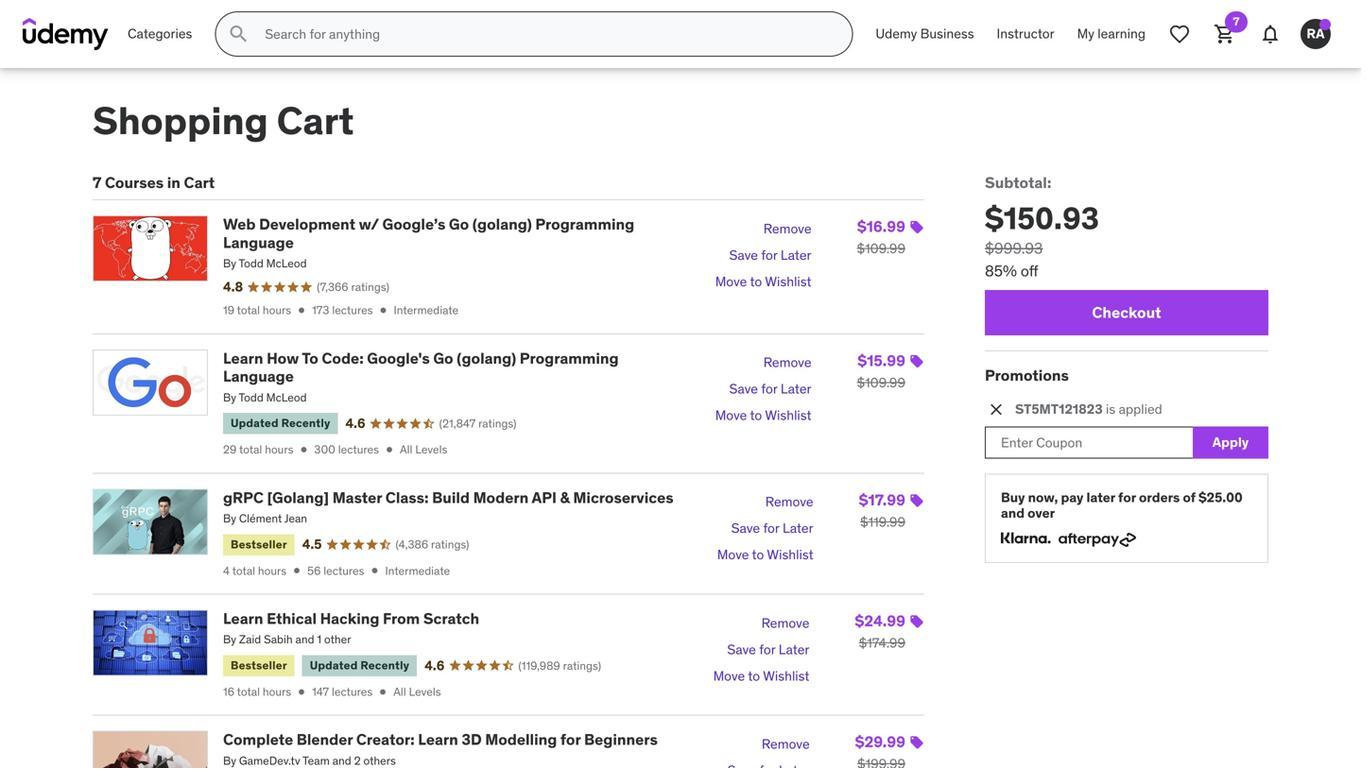 Task type: describe. For each thing, give the bounding box(es) containing it.
lectures for hacking
[[332, 685, 373, 700]]

to
[[302, 349, 319, 368]]

xxsmall image left 300
[[297, 444, 311, 457]]

save for later button for $17.99
[[732, 516, 814, 542]]

todd inside learn how to code: google's go (golang) programming language by todd mcleod
[[239, 390, 264, 405]]

class:
[[386, 488, 429, 508]]

complete
[[223, 731, 293, 750]]

checkout
[[1093, 303, 1162, 323]]

total for [golang]
[[232, 564, 255, 579]]

learn ethical hacking from scratch link
[[223, 610, 480, 629]]

1 horizontal spatial updated
[[310, 659, 358, 673]]

$17.99
[[859, 491, 906, 510]]

$25.00
[[1199, 489, 1243, 506]]

by inside grpc [golang] master class: build modern api & microservices by clément jean
[[223, 512, 236, 526]]

85%
[[985, 262, 1018, 281]]

xxsmall image left '147'
[[295, 686, 308, 699]]

later for $17.99
[[783, 520, 814, 537]]

coupon icon image for $15.99
[[910, 354, 925, 369]]

w/
[[359, 215, 379, 234]]

save for later button for $24.99
[[728, 637, 810, 664]]

coupon icon image for $16.99
[[910, 220, 925, 235]]

147 lectures
[[312, 685, 373, 700]]

subtotal:
[[985, 173, 1052, 192]]

st5mt121823 is applied
[[1016, 401, 1163, 418]]

16 total hours
[[223, 685, 291, 700]]

google's
[[383, 215, 446, 234]]

(golang) inside web development w/ google's go (golang) programming language by todd mcleod
[[473, 215, 532, 234]]

173 lectures
[[312, 303, 373, 318]]

go inside learn how to code: google's go (golang) programming language by todd mcleod
[[433, 349, 454, 368]]

all levels for google's
[[400, 443, 448, 457]]

code:
[[322, 349, 364, 368]]

$119.99
[[861, 514, 906, 531]]

wishlist for $24.99
[[763, 668, 810, 685]]

(7,366 ratings)
[[317, 280, 390, 294]]

build
[[432, 488, 470, 508]]

instructor
[[997, 25, 1055, 42]]

and for ethical
[[296, 633, 314, 648]]

(golang) inside learn how to code: google's go (golang) programming language by todd mcleod
[[457, 349, 517, 368]]

wishlist image
[[1169, 23, 1192, 45]]

$16.99 $109.99
[[857, 217, 906, 257]]

save for $24.99
[[728, 641, 756, 658]]

learn ethical hacking from scratch by zaid sabih and 1 other
[[223, 610, 480, 648]]

7 for 7 courses in cart
[[93, 173, 102, 192]]

my
[[1078, 25, 1095, 42]]

udemy
[[876, 25, 918, 42]]

all for scratch
[[394, 685, 406, 700]]

over
[[1028, 505, 1056, 522]]

xxsmall image right the 56 lectures
[[368, 565, 382, 578]]

afterpay image
[[1059, 533, 1137, 548]]

$17.99 $119.99
[[859, 491, 906, 531]]

small image
[[987, 400, 1006, 419]]

udemy business
[[876, 25, 975, 42]]

29 total hours
[[223, 443, 294, 457]]

to for $15.99
[[750, 407, 763, 424]]

$16.99
[[858, 217, 906, 237]]

0 vertical spatial updated recently
[[231, 416, 331, 431]]

$29.99
[[856, 733, 906, 753]]

lectures for to
[[338, 443, 379, 457]]

courses
[[105, 173, 164, 192]]

$15.99
[[858, 351, 906, 371]]

grpc
[[223, 488, 264, 508]]

orders
[[1140, 489, 1181, 506]]

jean
[[285, 512, 307, 526]]

(21,847 ratings)
[[439, 417, 517, 431]]

later for $24.99
[[779, 641, 810, 658]]

modelling
[[485, 731, 557, 750]]

7,366 ratings element
[[317, 279, 390, 295]]

others
[[364, 754, 396, 769]]

programming inside web development w/ google's go (golang) programming language by todd mcleod
[[536, 215, 635, 234]]

lectures down 7,366 ratings element
[[332, 303, 373, 318]]

0 vertical spatial updated
[[231, 416, 279, 431]]

7 courses in cart
[[93, 173, 215, 192]]

56 lectures
[[308, 564, 365, 579]]

hours for ethical
[[263, 685, 291, 700]]

lectures for master
[[324, 564, 365, 579]]

0 vertical spatial cart
[[277, 97, 354, 145]]

ratings) for google's
[[479, 417, 517, 431]]

api
[[532, 488, 557, 508]]

complete blender creator: learn 3d modelling for beginners by gamedev.tv team and 2 others
[[223, 731, 658, 769]]

4
[[223, 564, 230, 579]]

56
[[308, 564, 321, 579]]

complete blender creator: learn 3d modelling for beginners link
[[223, 731, 658, 750]]

udemy business link
[[865, 11, 986, 57]]

300
[[314, 443, 336, 457]]

web development w/ google's go (golang) programming language by todd mcleod
[[223, 215, 635, 271]]

intermediate for 56 lectures
[[385, 564, 450, 579]]

google's
[[367, 349, 430, 368]]

by inside learn ethical hacking from scratch by zaid sabih and 1 other
[[223, 633, 236, 648]]

clément
[[239, 512, 282, 526]]

ra link
[[1294, 11, 1339, 57]]

for inside buy now, pay later for orders of $25.00 and over
[[1119, 489, 1137, 506]]

Search for anything text field
[[261, 18, 830, 50]]

in
[[167, 173, 181, 192]]

submit search image
[[227, 23, 250, 45]]

bestseller for learn
[[231, 659, 287, 673]]

2
[[354, 754, 361, 769]]

learn for learn ethical hacking from scratch
[[223, 610, 263, 629]]

levels for scratch
[[409, 685, 441, 700]]

by inside web development w/ google's go (golang) programming language by todd mcleod
[[223, 256, 236, 271]]

xxsmall image left the 173
[[295, 304, 308, 317]]

buy now, pay later for orders of $25.00 and over
[[1002, 489, 1243, 522]]

later
[[1087, 489, 1116, 506]]

3d
[[462, 731, 482, 750]]

move for $17.99
[[718, 547, 749, 564]]

total for ethical
[[237, 685, 260, 700]]

learn how to code: google's go (golang) programming language by todd mcleod
[[223, 349, 619, 405]]

shopping cart
[[93, 97, 354, 145]]

$109.99 for $15.99
[[857, 375, 906, 392]]

microservices
[[574, 488, 674, 508]]

(7,366
[[317, 280, 349, 294]]

173
[[312, 303, 330, 318]]

language inside web development w/ google's go (golang) programming language by todd mcleod
[[223, 233, 294, 252]]

apply button
[[1194, 427, 1269, 459]]

blender
[[297, 731, 353, 750]]

total right 19
[[237, 303, 260, 318]]

remove button for $24.99
[[762, 611, 810, 637]]

sabih
[[264, 633, 293, 648]]

you have alerts image
[[1320, 19, 1332, 30]]

save for later button for $15.99
[[730, 376, 812, 403]]

7 link
[[1203, 11, 1248, 57]]

$174.99
[[859, 635, 906, 652]]

(119,989
[[519, 659, 561, 674]]

intermediate for 173 lectures
[[394, 303, 459, 318]]

save for $17.99
[[732, 520, 760, 537]]

ratings) inside 7,366 ratings element
[[351, 280, 390, 294]]

of
[[1184, 489, 1196, 506]]



Task type: locate. For each thing, give the bounding box(es) containing it.
remove for $24.99
[[762, 615, 810, 632]]

all up 'class:'
[[400, 443, 413, 457]]

lectures right 300
[[338, 443, 379, 457]]

1 vertical spatial all
[[394, 685, 406, 700]]

1 vertical spatial todd
[[239, 390, 264, 405]]

later left $16.99 $109.99
[[781, 247, 812, 264]]

ratings) inside 119,989 ratings element
[[563, 659, 602, 674]]

7 for 7
[[1234, 14, 1240, 29]]

by up 29
[[223, 390, 236, 405]]

all for google's
[[400, 443, 413, 457]]

4 total hours
[[223, 564, 287, 579]]

(golang) up (21,847 ratings)
[[457, 349, 517, 368]]

levels
[[415, 443, 448, 457], [409, 685, 441, 700]]

119,989 ratings element
[[519, 659, 602, 674]]

1 vertical spatial 7
[[93, 173, 102, 192]]

to for $24.99
[[748, 668, 760, 685]]

save
[[730, 247, 758, 264], [730, 381, 758, 398], [732, 520, 760, 537], [728, 641, 756, 658]]

todd
[[239, 256, 264, 271], [239, 390, 264, 405]]

and inside complete blender creator: learn 3d modelling for beginners by gamedev.tv team and 2 others
[[333, 754, 352, 769]]

subtotal: $150.93 $999.93 85% off
[[985, 173, 1100, 281]]

1 horizontal spatial 4.6
[[425, 658, 445, 675]]

2 language from the top
[[223, 367, 294, 387]]

4.6 for google's
[[346, 415, 366, 432]]

0 horizontal spatial 7
[[93, 173, 102, 192]]

5 coupon icon image from the top
[[910, 736, 925, 751]]

klarna image
[[1002, 530, 1052, 548]]

off
[[1021, 262, 1039, 281]]

hours left 300
[[265, 443, 294, 457]]

$24.99
[[855, 612, 906, 631]]

1 horizontal spatial and
[[333, 754, 352, 769]]

1 language from the top
[[223, 233, 294, 252]]

300 lectures
[[314, 443, 379, 457]]

promotions
[[985, 366, 1070, 386]]

remove save for later move to wishlist for $15.99
[[716, 354, 812, 424]]

todd up 29 total hours
[[239, 390, 264, 405]]

and left 2 on the left bottom of the page
[[333, 754, 352, 769]]

21,847 ratings element
[[439, 416, 517, 432]]

1 mcleod from the top
[[266, 256, 307, 271]]

xxsmall image left 56
[[290, 565, 304, 578]]

todd inside web development w/ google's go (golang) programming language by todd mcleod
[[239, 256, 264, 271]]

1 by from the top
[[223, 256, 236, 271]]

0 horizontal spatial recently
[[281, 416, 331, 431]]

remove for $17.99
[[766, 494, 814, 511]]

coupon icon image for $17.99
[[910, 494, 925, 509]]

save for $15.99
[[730, 381, 758, 398]]

go right google's
[[433, 349, 454, 368]]

(4,386
[[396, 538, 429, 552]]

1 vertical spatial go
[[433, 349, 454, 368]]

5 by from the top
[[223, 754, 236, 769]]

bestseller for grpc
[[231, 538, 287, 552]]

instructor link
[[986, 11, 1066, 57]]

for
[[762, 247, 778, 264], [762, 381, 778, 398], [1119, 489, 1137, 506], [764, 520, 780, 537], [760, 641, 776, 658], [561, 731, 581, 750]]

learn inside learn how to code: google's go (golang) programming language by todd mcleod
[[223, 349, 263, 368]]

mcleod inside web development w/ google's go (golang) programming language by todd mcleod
[[266, 256, 307, 271]]

29
[[223, 443, 237, 457]]

2 todd from the top
[[239, 390, 264, 405]]

(golang) right google's
[[473, 215, 532, 234]]

4.8
[[223, 278, 243, 295]]

lectures
[[332, 303, 373, 318], [338, 443, 379, 457], [324, 564, 365, 579], [332, 685, 373, 700]]

ratings) for build
[[431, 538, 470, 552]]

xxsmall image right 300 lectures
[[383, 444, 396, 457]]

0 vertical spatial language
[[223, 233, 294, 252]]

grpc [golang] master class: build modern api & microservices link
[[223, 488, 674, 508]]

team
[[303, 754, 330, 769]]

1 vertical spatial and
[[296, 633, 314, 648]]

hours
[[263, 303, 291, 318], [265, 443, 294, 457], [258, 564, 287, 579], [263, 685, 291, 700]]

2 vertical spatial and
[[333, 754, 352, 769]]

xxsmall image down 7,366 ratings element
[[377, 304, 390, 317]]

all up creator:
[[394, 685, 406, 700]]

1 bestseller from the top
[[231, 538, 287, 552]]

4 coupon icon image from the top
[[910, 615, 925, 630]]

0 vertical spatial recently
[[281, 416, 331, 431]]

4 by from the top
[[223, 633, 236, 648]]

1 vertical spatial language
[[223, 367, 294, 387]]

and up "klarna" image
[[1002, 505, 1025, 522]]

language up 4.8
[[223, 233, 294, 252]]

4.5
[[302, 536, 322, 553]]

16
[[223, 685, 235, 700]]

from
[[383, 610, 420, 629]]

0 vertical spatial all
[[400, 443, 413, 457]]

hours for [golang]
[[258, 564, 287, 579]]

1 vertical spatial intermediate
[[385, 564, 450, 579]]

mcleod
[[266, 256, 307, 271], [266, 390, 307, 405]]

learn left 3d
[[418, 731, 458, 750]]

(119,989 ratings)
[[519, 659, 602, 674]]

coupon icon image right $29.99
[[910, 736, 925, 751]]

st5mt121823
[[1016, 401, 1103, 418]]

my learning link
[[1066, 11, 1158, 57]]

3 by from the top
[[223, 512, 236, 526]]

notifications image
[[1260, 23, 1282, 45]]

2 $109.99 from the top
[[857, 375, 906, 392]]

udemy image
[[23, 18, 109, 50]]

total
[[237, 303, 260, 318], [239, 443, 262, 457], [232, 564, 255, 579], [237, 685, 260, 700]]

bestseller up 16 total hours
[[231, 659, 287, 673]]

learn for learn how to code: google's go (golang) programming language
[[223, 349, 263, 368]]

by left zaid
[[223, 633, 236, 648]]

1 vertical spatial $109.99
[[857, 375, 906, 392]]

1 vertical spatial mcleod
[[266, 390, 307, 405]]

0 vertical spatial and
[[1002, 505, 1025, 522]]

1 vertical spatial bestseller
[[231, 659, 287, 673]]

4.6
[[346, 415, 366, 432], [425, 658, 445, 675]]

go right google's
[[449, 215, 469, 234]]

language
[[223, 233, 294, 252], [223, 367, 294, 387]]

total right 16
[[237, 685, 260, 700]]

cart
[[277, 97, 354, 145], [184, 173, 215, 192]]

2 by from the top
[[223, 390, 236, 405]]

total for how
[[239, 443, 262, 457]]

19 total hours
[[223, 303, 291, 318]]

web
[[223, 215, 256, 234]]

by down grpc on the left
[[223, 512, 236, 526]]

147
[[312, 685, 329, 700]]

ratings) down grpc [golang] master class: build modern api & microservices by clément jean
[[431, 538, 470, 552]]

learn left how
[[223, 349, 263, 368]]

later left $24.99 $174.99 at the bottom right
[[779, 641, 810, 658]]

remove save for later move to wishlist for $17.99
[[718, 494, 814, 564]]

levels up complete blender creator: learn 3d modelling for beginners link
[[409, 685, 441, 700]]

1 horizontal spatial 7
[[1234, 14, 1240, 29]]

move for $24.99
[[714, 668, 745, 685]]

total right 4
[[232, 564, 255, 579]]

my learning
[[1078, 25, 1146, 42]]

$15.99 $109.99
[[857, 351, 906, 392]]

2 vertical spatial learn
[[418, 731, 458, 750]]

intermediate down (4,386 at left bottom
[[385, 564, 450, 579]]

scratch
[[424, 610, 480, 629]]

for inside complete blender creator: learn 3d modelling for beginners by gamedev.tv team and 2 others
[[561, 731, 581, 750]]

1 vertical spatial 4.6
[[425, 658, 445, 675]]

mcleod down development
[[266, 256, 307, 271]]

bestseller down "clément"
[[231, 538, 287, 552]]

ratings) for scratch
[[563, 659, 602, 674]]

programming inside learn how to code: google's go (golang) programming language by todd mcleod
[[520, 349, 619, 368]]

master
[[333, 488, 382, 508]]

to
[[750, 273, 763, 290], [750, 407, 763, 424], [752, 547, 764, 564], [748, 668, 760, 685]]

move to wishlist button for $17.99
[[718, 542, 814, 569]]

xxsmall image
[[290, 565, 304, 578], [368, 565, 382, 578], [295, 686, 308, 699], [377, 686, 390, 699]]

1 vertical spatial (golang)
[[457, 349, 517, 368]]

0 vertical spatial todd
[[239, 256, 264, 271]]

0 horizontal spatial cart
[[184, 173, 215, 192]]

lectures right 56
[[324, 564, 365, 579]]

modern
[[473, 488, 529, 508]]

remove for $15.99
[[764, 354, 812, 371]]

ratings) right (119,989
[[563, 659, 602, 674]]

learn inside learn ethical hacking from scratch by zaid sabih and 1 other
[[223, 610, 263, 629]]

ethical
[[267, 610, 317, 629]]

all levels up complete blender creator: learn 3d modelling for beginners link
[[394, 685, 441, 700]]

0 vertical spatial go
[[449, 215, 469, 234]]

xxsmall image
[[295, 304, 308, 317], [377, 304, 390, 317], [297, 444, 311, 457], [383, 444, 396, 457]]

1 vertical spatial programming
[[520, 349, 619, 368]]

$24.99 $174.99
[[855, 612, 906, 652]]

move to wishlist button for $24.99
[[714, 664, 810, 690]]

1 $109.99 from the top
[[857, 240, 906, 257]]

1 vertical spatial all levels
[[394, 685, 441, 700]]

updated down other
[[310, 659, 358, 673]]

1 vertical spatial learn
[[223, 610, 263, 629]]

web development w/ google's go (golang) programming language link
[[223, 215, 635, 252]]

1 coupon icon image from the top
[[910, 220, 925, 235]]

1 vertical spatial updated
[[310, 659, 358, 673]]

levels for google's
[[415, 443, 448, 457]]

later left $15.99 $109.99
[[781, 381, 812, 398]]

Enter Coupon text field
[[985, 427, 1194, 459]]

categories
[[128, 25, 192, 42]]

development
[[259, 215, 356, 234]]

learn up zaid
[[223, 610, 263, 629]]

all levels for scratch
[[394, 685, 441, 700]]

coupon icon image right $24.99
[[910, 615, 925, 630]]

19
[[223, 303, 235, 318]]

$109.99 for $16.99
[[857, 240, 906, 257]]

0 vertical spatial (golang)
[[473, 215, 532, 234]]

go inside web development w/ google's go (golang) programming language by todd mcleod
[[449, 215, 469, 234]]

coupon icon image right "$16.99"
[[910, 220, 925, 235]]

ratings) right (21,847
[[479, 417, 517, 431]]

by up 4.8
[[223, 256, 236, 271]]

and left 1
[[296, 633, 314, 648]]

0 horizontal spatial and
[[296, 633, 314, 648]]

and inside buy now, pay later for orders of $25.00 and over
[[1002, 505, 1025, 522]]

total right 29
[[239, 443, 262, 457]]

hacking
[[320, 610, 380, 629]]

0 vertical spatial 7
[[1234, 14, 1240, 29]]

4.6 up 300 lectures
[[346, 415, 366, 432]]

lectures right '147'
[[332, 685, 373, 700]]

language inside learn how to code: google's go (golang) programming language by todd mcleod
[[223, 367, 294, 387]]

save for later button
[[730, 242, 812, 269], [730, 376, 812, 403], [732, 516, 814, 542], [728, 637, 810, 664]]

gamedev.tv
[[239, 754, 300, 769]]

$150.93
[[985, 200, 1100, 238]]

ra
[[1307, 25, 1326, 42]]

learn how to code: google's go (golang) programming language link
[[223, 349, 619, 387]]

ratings) inside 21,847 ratings element
[[479, 417, 517, 431]]

1 vertical spatial cart
[[184, 173, 215, 192]]

mcleod down how
[[266, 390, 307, 405]]

updated recently up 147 lectures at the bottom
[[310, 659, 410, 673]]

$109.99 down "$16.99"
[[857, 240, 906, 257]]

wishlist for $15.99
[[765, 407, 812, 424]]

3 coupon icon image from the top
[[910, 494, 925, 509]]

by inside complete blender creator: learn 3d modelling for beginners by gamedev.tv team and 2 others
[[223, 754, 236, 769]]

1 horizontal spatial cart
[[277, 97, 354, 145]]

1 horizontal spatial recently
[[361, 659, 410, 673]]

1 vertical spatial updated recently
[[310, 659, 410, 673]]

todd up 4.8
[[239, 256, 264, 271]]

other
[[324, 633, 351, 648]]

remove button for $17.99
[[766, 489, 814, 516]]

2 coupon icon image from the top
[[910, 354, 925, 369]]

learning
[[1098, 25, 1146, 42]]

all levels down (21,847
[[400, 443, 448, 457]]

0 horizontal spatial 4.6
[[346, 415, 366, 432]]

apply
[[1213, 434, 1250, 451]]

move to wishlist button for $15.99
[[716, 403, 812, 429]]

ratings) inside 4,386 ratings element
[[431, 538, 470, 552]]

levels down (21,847
[[415, 443, 448, 457]]

0 vertical spatial learn
[[223, 349, 263, 368]]

coupon icon image right $17.99
[[910, 494, 925, 509]]

buy
[[1002, 489, 1026, 506]]

coupon icon image
[[910, 220, 925, 235], [910, 354, 925, 369], [910, 494, 925, 509], [910, 615, 925, 630], [910, 736, 925, 751]]

by
[[223, 256, 236, 271], [223, 390, 236, 405], [223, 512, 236, 526], [223, 633, 236, 648], [223, 754, 236, 769]]

4.6 for scratch
[[425, 658, 445, 675]]

hours left the 173
[[263, 303, 291, 318]]

checkout button
[[985, 291, 1269, 336]]

0 vertical spatial mcleod
[[266, 256, 307, 271]]

xxsmall image right 147 lectures at the bottom
[[377, 686, 390, 699]]

categories button
[[116, 11, 204, 57]]

0 vertical spatial bestseller
[[231, 538, 287, 552]]

updated up 29 total hours
[[231, 416, 279, 431]]

hours for how
[[265, 443, 294, 457]]

coupon icon image right $15.99
[[910, 354, 925, 369]]

all levels
[[400, 443, 448, 457], [394, 685, 441, 700]]

0 horizontal spatial updated
[[231, 416, 279, 431]]

recently up 300
[[281, 416, 331, 431]]

7 left courses
[[93, 173, 102, 192]]

1 todd from the top
[[239, 256, 264, 271]]

wishlist for $17.99
[[767, 547, 814, 564]]

0 vertical spatial levels
[[415, 443, 448, 457]]

hours left '147'
[[263, 685, 291, 700]]

mcleod inside learn how to code: google's go (golang) programming language by todd mcleod
[[266, 390, 307, 405]]

2 horizontal spatial and
[[1002, 505, 1025, 522]]

by inside learn how to code: google's go (golang) programming language by todd mcleod
[[223, 390, 236, 405]]

coupon icon image for $24.99
[[910, 615, 925, 630]]

beginners
[[584, 731, 658, 750]]

&
[[560, 488, 570, 508]]

remove button for $15.99
[[764, 350, 812, 376]]

0 vertical spatial 4.6
[[346, 415, 366, 432]]

ratings)
[[351, 280, 390, 294], [479, 417, 517, 431], [431, 538, 470, 552], [563, 659, 602, 674]]

remove save for later move to wishlist
[[716, 220, 812, 290], [716, 354, 812, 424], [718, 494, 814, 564], [714, 615, 810, 685]]

$109.99 down $15.99
[[857, 375, 906, 392]]

remove save for later move to wishlist for $24.99
[[714, 615, 810, 685]]

later left $119.99
[[783, 520, 814, 537]]

$999.93
[[985, 239, 1044, 258]]

recently down from in the left bottom of the page
[[361, 659, 410, 673]]

4,386 ratings element
[[396, 537, 470, 553]]

hours left 56
[[258, 564, 287, 579]]

move to wishlist button
[[716, 269, 812, 295], [716, 403, 812, 429], [718, 542, 814, 569], [714, 664, 810, 690]]

by down complete
[[223, 754, 236, 769]]

0 vertical spatial $109.99
[[857, 240, 906, 257]]

0 vertical spatial all levels
[[400, 443, 448, 457]]

2 mcleod from the top
[[266, 390, 307, 405]]

and inside learn ethical hacking from scratch by zaid sabih and 1 other
[[296, 633, 314, 648]]

updated recently up 29 total hours
[[231, 416, 331, 431]]

7 left notifications icon
[[1234, 14, 1240, 29]]

learn inside complete blender creator: learn 3d modelling for beginners by gamedev.tv team and 2 others
[[418, 731, 458, 750]]

how
[[267, 349, 299, 368]]

0 vertical spatial programming
[[536, 215, 635, 234]]

to for $17.99
[[752, 547, 764, 564]]

4.6 down scratch
[[425, 658, 445, 675]]

move for $15.99
[[716, 407, 748, 424]]

ratings) up 173 lectures
[[351, 280, 390, 294]]

1 vertical spatial recently
[[361, 659, 410, 673]]

and for now,
[[1002, 505, 1025, 522]]

grpc [golang] master class: build modern api & microservices by clément jean
[[223, 488, 674, 526]]

1 vertical spatial levels
[[409, 685, 441, 700]]

0 vertical spatial intermediate
[[394, 303, 459, 318]]

2 bestseller from the top
[[231, 659, 287, 673]]

shopping cart with 7 items image
[[1214, 23, 1237, 45]]

later for $15.99
[[781, 381, 812, 398]]

(21,847
[[439, 417, 476, 431]]

intermediate up google's
[[394, 303, 459, 318]]

language left to
[[223, 367, 294, 387]]

1
[[317, 633, 322, 648]]

business
[[921, 25, 975, 42]]



Task type: vqa. For each thing, say whether or not it's contained in the screenshot.
Mysql
no



